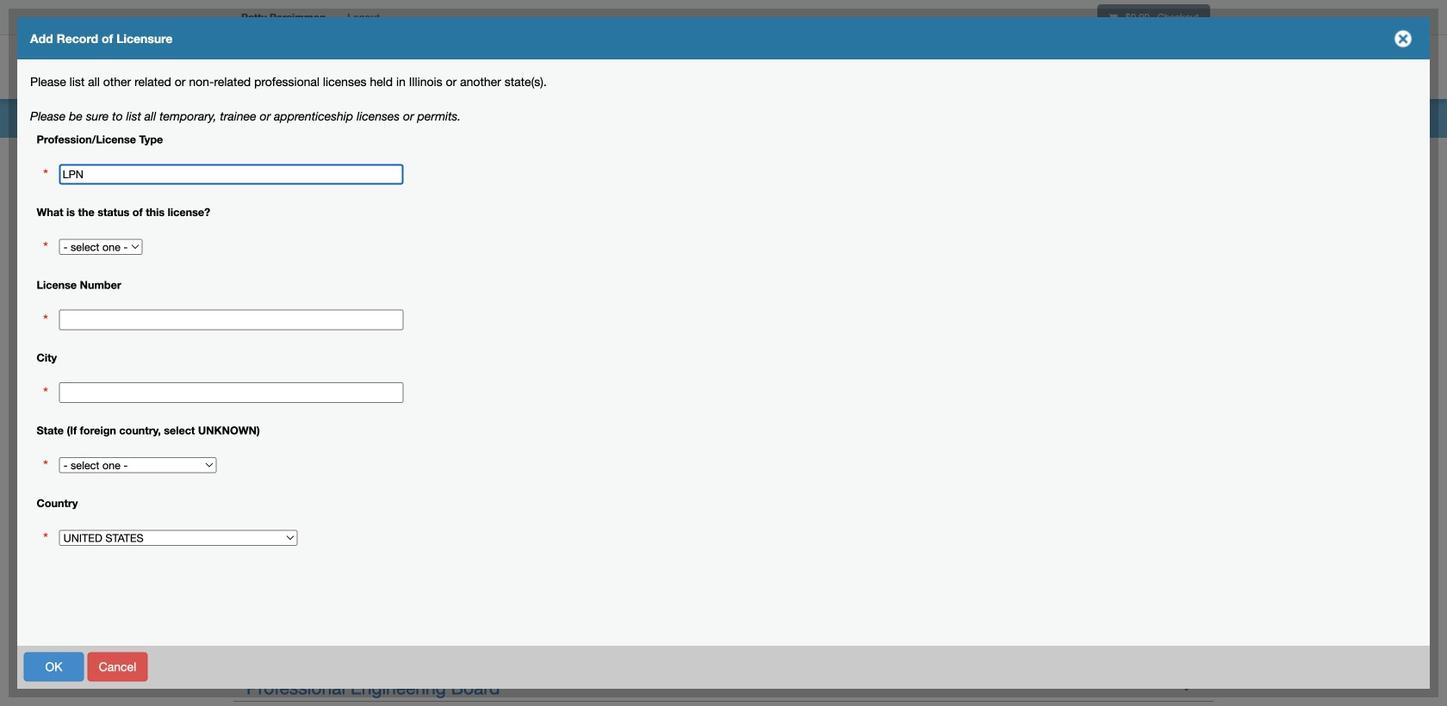 Task type: locate. For each thing, give the bounding box(es) containing it.
None text field
[[59, 164, 404, 185], [59, 383, 404, 403], [59, 164, 404, 185], [59, 383, 404, 403]]

close window image
[[1390, 25, 1418, 53], [1390, 25, 1418, 53]]

None button
[[24, 653, 84, 682], [87, 653, 148, 682], [249, 653, 318, 682], [321, 653, 369, 682], [1304, 653, 1411, 682], [24, 653, 84, 682], [87, 653, 148, 682], [249, 653, 318, 682], [321, 653, 369, 682], [1304, 653, 1411, 682]]

None text field
[[59, 310, 404, 330]]



Task type: vqa. For each thing, say whether or not it's contained in the screenshot.
top "chevron down" image
no



Task type: describe. For each thing, give the bounding box(es) containing it.
illinois department of financial and professional regulation image
[[233, 39, 626, 94]]

chevron down image
[[1178, 676, 1196, 694]]

shopping cart image
[[1109, 12, 1118, 22]]



